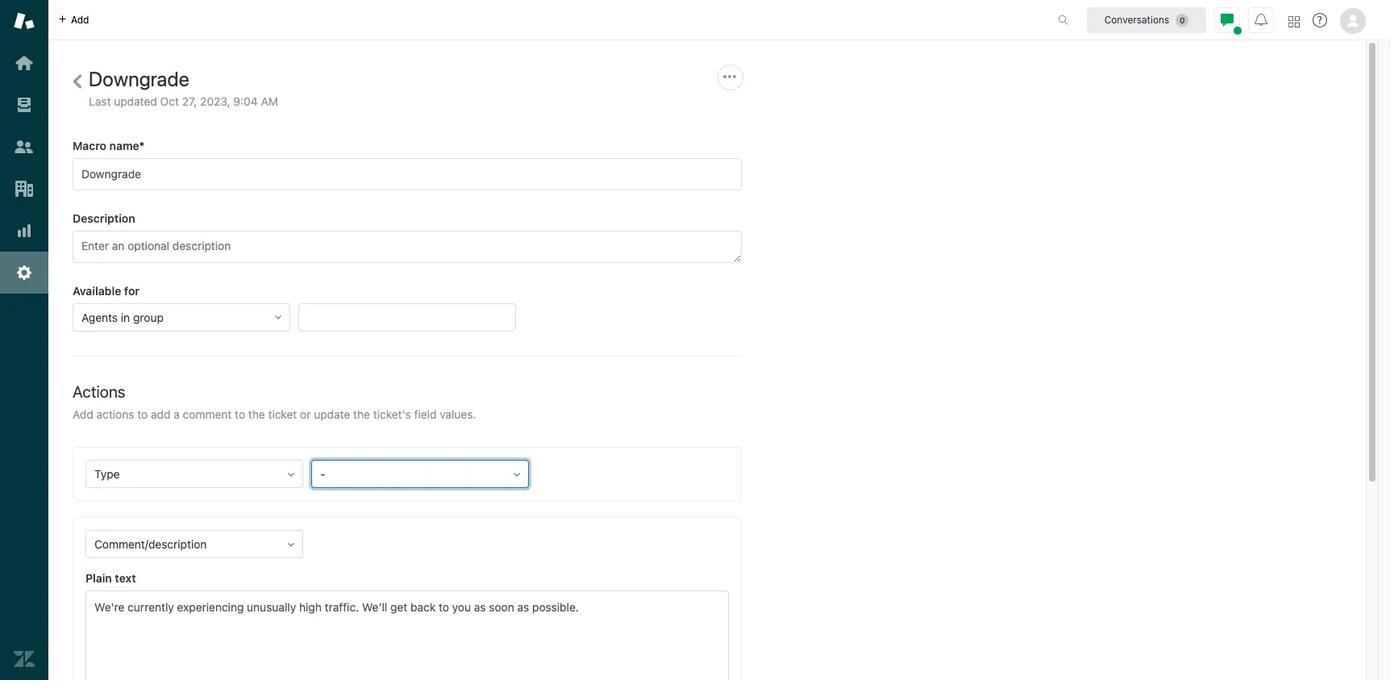 Task type: describe. For each thing, give the bounding box(es) containing it.
notifications image
[[1255, 13, 1268, 26]]

zendesk products image
[[1289, 16, 1301, 27]]

admin image
[[14, 262, 35, 283]]

zendesk support image
[[14, 10, 35, 31]]

add
[[71, 13, 89, 25]]

views image
[[14, 94, 35, 115]]

main element
[[0, 0, 48, 680]]

get help image
[[1313, 13, 1328, 27]]

get started image
[[14, 52, 35, 73]]

reporting image
[[14, 220, 35, 241]]

zendesk image
[[14, 649, 35, 670]]



Task type: locate. For each thing, give the bounding box(es) containing it.
conversations
[[1105, 13, 1170, 25]]

conversations button
[[1088, 7, 1207, 33]]

add button
[[48, 0, 99, 40]]

customers image
[[14, 136, 35, 157]]

organizations image
[[14, 178, 35, 199]]

button displays agent's chat status as online. image
[[1222, 13, 1234, 26]]



Task type: vqa. For each thing, say whether or not it's contained in the screenshot.
Get Started icon
yes



